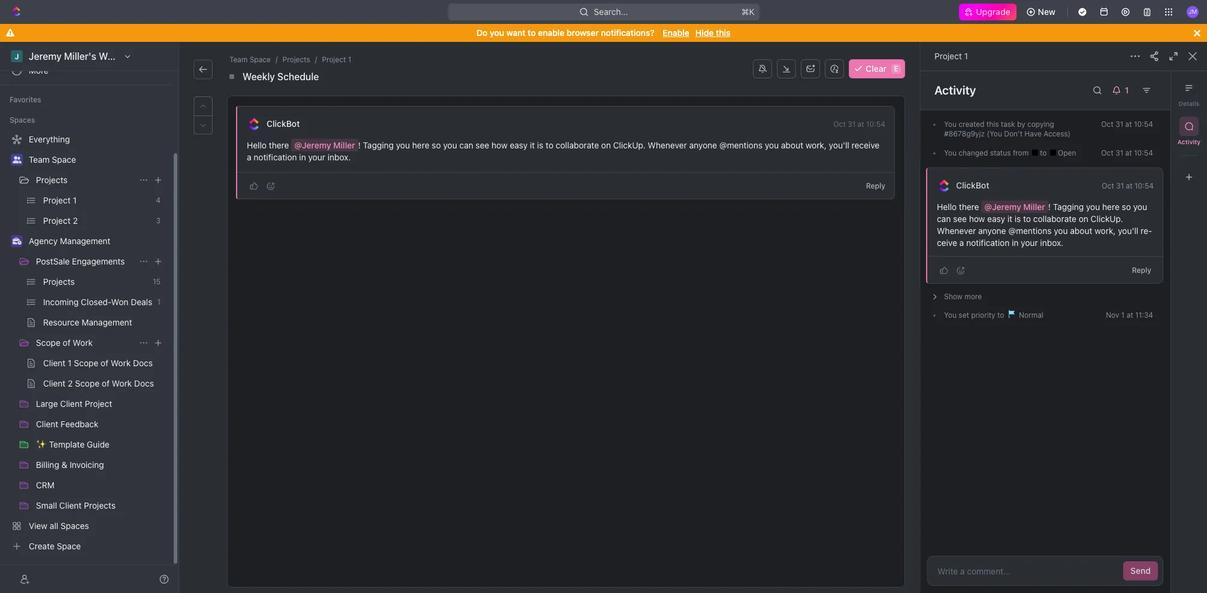 Task type: vqa. For each thing, say whether or not it's contained in the screenshot.
the middle Projects link
yes



Task type: describe. For each thing, give the bounding box(es) containing it.
you for set priority to
[[944, 311, 957, 320]]

task
[[1001, 120, 1015, 129]]

clear
[[866, 64, 887, 74]]

more
[[29, 65, 49, 75]]

#8678g9yjz
[[944, 129, 985, 138]]

incoming closed-won deals 1
[[43, 297, 161, 307]]

about for a
[[781, 140, 803, 150]]

weekly schedule link
[[240, 70, 321, 84]]

upgrade
[[976, 7, 1011, 17]]

favorites
[[10, 95, 41, 104]]

hello there @jeremy miller for a
[[247, 140, 355, 150]]

show more button
[[928, 289, 1164, 306]]

there for a
[[269, 140, 289, 150]]

new
[[1038, 7, 1056, 17]]

whenever for a
[[648, 140, 687, 150]]

new button
[[1021, 2, 1063, 22]]

of for 1
[[101, 358, 108, 368]]

3
[[156, 216, 161, 225]]

guide
[[87, 440, 110, 450]]

template
[[49, 440, 85, 450]]

✨ template guide
[[36, 440, 110, 450]]

nov 1 at 11:34
[[1106, 311, 1153, 320]]

client feedback
[[36, 419, 98, 430]]

receive
[[852, 140, 880, 150]]

to inside ! tagging you here so you can see how easy it is to collaborate on clickup. whenever anyone @mentions you about work, you'll re ceive a notification in your inbox.
[[1023, 214, 1031, 224]]

priority
[[971, 311, 996, 320]]

billing & invoicing link
[[36, 456, 165, 475]]

status
[[990, 149, 1011, 158]]

client 1 scope of work docs link
[[43, 354, 165, 373]]

don't
[[1004, 129, 1023, 138]]

! for ceive
[[1048, 202, 1051, 212]]

resource
[[43, 318, 79, 328]]

1 vertical spatial reply button
[[1127, 263, 1156, 278]]

changed status from
[[957, 149, 1031, 158]]

0 horizontal spatial project 1 link
[[43, 191, 151, 210]]

clickbot button
[[266, 119, 300, 129]]

docs for client 1 scope of work docs
[[133, 358, 153, 368]]

view
[[29, 521, 47, 531]]

inbox. inside ! tagging you here so you can see how easy it is to collaborate on clickup. whenever anyone @mentions you about work, you'll re ceive a notification in your inbox.
[[1040, 238, 1064, 248]]

enable
[[663, 28, 690, 38]]

anyone for a
[[689, 140, 717, 150]]

project 2 link
[[43, 212, 151, 231]]

create space
[[29, 542, 81, 552]]

changed
[[959, 149, 988, 158]]

task sidebar navigation tab list
[[1176, 78, 1203, 187]]

hello there @jeremy miller for ceive
[[937, 202, 1045, 212]]

(you
[[987, 129, 1002, 138]]

j
[[15, 52, 19, 61]]

notification inside the ! tagging you here so you can see how easy it is to collaborate on clickup. whenever anyone @mentions you about work, you'll receive a notification in your inbox.
[[254, 152, 297, 162]]

scope of work
[[36, 338, 93, 348]]

set
[[959, 311, 969, 320]]

! tagging you here so you can see how easy it is to collaborate on clickup. whenever anyone @mentions you about work, you'll re ceive a notification in your inbox.
[[937, 202, 1152, 248]]

send button
[[1124, 562, 1158, 581]]

work, for a
[[806, 140, 827, 150]]

project 1 inside tree
[[43, 195, 77, 206]]

invoicing
[[70, 460, 104, 470]]

1 horizontal spatial project 1
[[935, 51, 968, 61]]

open
[[1056, 149, 1076, 158]]

search...
[[594, 7, 628, 17]]

clickbot inside button
[[267, 119, 300, 129]]

collaborate for ceive
[[1033, 214, 1077, 224]]

1 horizontal spatial team space link
[[227, 54, 273, 66]]

scope for 2
[[75, 379, 100, 389]]

client 2 scope of work docs
[[43, 379, 154, 389]]

@jeremy miller button for a
[[291, 139, 358, 152]]

feedback
[[61, 419, 98, 430]]

by
[[1017, 120, 1026, 129]]

team space
[[29, 155, 76, 165]]

11:34
[[1136, 311, 1153, 320]]

client for 2
[[43, 379, 66, 389]]

1 vertical spatial spaces
[[61, 521, 89, 531]]

team space / projects / project 1
[[229, 55, 351, 64]]

! tagging you here so you can see how easy it is to collaborate on clickup. whenever anyone @mentions you about work, you'll receive a notification in your inbox.
[[247, 140, 882, 162]]

on for a
[[601, 140, 611, 150]]

do
[[477, 28, 488, 38]]

more button
[[5, 61, 168, 80]]

10:54 up re
[[1135, 181, 1154, 190]]

1 vertical spatial team space link
[[29, 150, 165, 170]]

in inside the ! tagging you here so you can see how easy it is to collaborate on clickup. whenever anyone @mentions you about work, you'll receive a notification in your inbox.
[[299, 152, 306, 162]]

about for ceive
[[1070, 226, 1093, 236]]

large client project
[[36, 399, 112, 409]]

in inside ! tagging you here so you can see how easy it is to collaborate on clickup. whenever anyone @mentions you about work, you'll re ceive a notification in your inbox.
[[1012, 238, 1019, 248]]

you inside you created this task by copying #8678g9yjz (you don't have access)
[[944, 120, 957, 129]]

won
[[111, 297, 128, 307]]

clickbot inside task sidebar content section
[[956, 180, 989, 191]]

it for ceive
[[1008, 214, 1013, 224]]

is for a
[[537, 140, 544, 150]]

how for a
[[492, 140, 508, 150]]

✨ template guide link
[[36, 436, 165, 455]]

your inside the ! tagging you here so you can see how easy it is to collaborate on clickup. whenever anyone @mentions you about work, you'll receive a notification in your inbox.
[[308, 152, 325, 162]]

@mentions for ceive
[[1009, 226, 1052, 236]]

see for ceive
[[953, 214, 967, 224]]

work for 1
[[111, 358, 131, 368]]

how for ceive
[[969, 214, 985, 224]]

at for changed status from
[[1126, 149, 1132, 158]]

do you want to enable browser notifications? enable hide this
[[477, 28, 731, 38]]

task sidebar content section
[[920, 71, 1171, 594]]

jeremy miller's workspace, , element
[[11, 50, 23, 62]]

client 2 scope of work docs link
[[43, 374, 165, 394]]

at for created this task by copying
[[1126, 120, 1132, 129]]

you created this task by copying #8678g9yjz (you don't have access)
[[944, 120, 1071, 138]]

hello for ceive
[[937, 202, 957, 212]]

miller for a
[[333, 140, 355, 150]]

agency
[[29, 236, 58, 246]]

more
[[965, 292, 982, 301]]

&
[[61, 460, 67, 470]]

on for ceive
[[1079, 214, 1089, 224]]

@jeremy for ceive
[[985, 202, 1021, 212]]

large client project link
[[36, 395, 165, 414]]

1 inside dropdown button
[[1125, 85, 1129, 95]]

activity inside task sidebar navigation tab list
[[1178, 138, 1201, 146]]

view all spaces link
[[5, 517, 165, 536]]

notification inside ! tagging you here so you can see how easy it is to collaborate on clickup. whenever anyone @mentions you about work, you'll re ceive a notification in your inbox.
[[966, 238, 1010, 248]]

1 horizontal spatial project 1 link
[[320, 54, 354, 66]]

0 horizontal spatial reply button
[[861, 179, 890, 194]]

client for feedback
[[36, 419, 58, 430]]

client 1 scope of work docs
[[43, 358, 153, 368]]

inbox. inside the ! tagging you here so you can see how easy it is to collaborate on clickup. whenever anyone @mentions you about work, you'll receive a notification in your inbox.
[[328, 152, 351, 162]]

0 horizontal spatial this
[[716, 28, 731, 38]]

team for team space
[[29, 155, 50, 165]]

1 vertical spatial projects link
[[36, 171, 134, 190]]

a inside ! tagging you here so you can see how easy it is to collaborate on clickup. whenever anyone @mentions you about work, you'll re ceive a notification in your inbox.
[[960, 238, 964, 248]]

it for a
[[530, 140, 535, 150]]

all
[[50, 521, 58, 531]]

⌘k
[[742, 7, 755, 17]]

create
[[29, 542, 54, 552]]

favorites button
[[5, 93, 46, 107]]

scope inside "link"
[[36, 338, 60, 348]]

you'll for ceive
[[1118, 226, 1139, 236]]

schedule
[[277, 71, 319, 82]]

to inside the ! tagging you here so you can see how easy it is to collaborate on clickup. whenever anyone @mentions you about work, you'll receive a notification in your inbox.
[[546, 140, 554, 150]]

agency management link
[[29, 232, 165, 251]]



Task type: locate. For each thing, give the bounding box(es) containing it.
your inside ! tagging you here so you can see how easy it is to collaborate on clickup. whenever anyone @mentions you about work, you'll re ceive a notification in your inbox.
[[1021, 238, 1038, 248]]

miller for ceive
[[1024, 202, 1045, 212]]

/ up schedule
[[315, 55, 317, 64]]

1 vertical spatial clickup.
[[1091, 214, 1123, 224]]

easy inside ! tagging you here so you can see how easy it is to collaborate on clickup. whenever anyone @mentions you about work, you'll re ceive a notification in your inbox.
[[988, 214, 1005, 224]]

! inside ! tagging you here so you can see how easy it is to collaborate on clickup. whenever anyone @mentions you about work, you'll re ceive a notification in your inbox.
[[1048, 202, 1051, 212]]

@jeremy miller button down clickbot button
[[291, 139, 358, 152]]

billing
[[36, 460, 59, 470]]

notification down clickbot button
[[254, 152, 297, 162]]

work, left re
[[1095, 226, 1116, 236]]

there for ceive
[[959, 202, 979, 212]]

0 vertical spatial team space link
[[227, 54, 273, 66]]

activity up created
[[935, 83, 976, 97]]

0 vertical spatial how
[[492, 140, 508, 150]]

postsale engagements link
[[36, 252, 134, 271]]

scope down client 1 scope of work docs
[[75, 379, 100, 389]]

spaces down favorites button at the left of page
[[10, 116, 35, 125]]

team inside tree
[[29, 155, 50, 165]]

1 horizontal spatial inbox.
[[1040, 238, 1064, 248]]

projects down crm link
[[84, 501, 116, 511]]

management for resource management
[[82, 318, 132, 328]]

whenever for ceive
[[937, 226, 976, 236]]

project 1 link up project 2 link at left top
[[43, 191, 151, 210]]

0 horizontal spatial team
[[29, 155, 50, 165]]

0 vertical spatial projects link
[[280, 54, 313, 66]]

work inside "link"
[[73, 338, 93, 348]]

team up weekly
[[229, 55, 248, 64]]

4
[[156, 196, 161, 205]]

re
[[1141, 226, 1152, 236]]

everything
[[29, 134, 70, 144]]

1 vertical spatial it
[[1008, 214, 1013, 224]]

how inside the ! tagging you here so you can see how easy it is to collaborate on clickup. whenever anyone @mentions you about work, you'll receive a notification in your inbox.
[[492, 140, 508, 150]]

space down everything
[[52, 155, 76, 165]]

! for a
[[358, 140, 361, 150]]

work down client 1 scope of work docs link
[[112, 379, 132, 389]]

1 horizontal spatial you'll
[[1118, 226, 1139, 236]]

0 vertical spatial this
[[716, 28, 731, 38]]

2 up agency management
[[73, 216, 78, 226]]

client
[[43, 358, 66, 368], [43, 379, 66, 389], [60, 399, 83, 409], [36, 419, 58, 430], [59, 501, 82, 511]]

scope down scope of work "link" in the left of the page
[[74, 358, 98, 368]]

scope for 1
[[74, 358, 98, 368]]

at for set priority to
[[1127, 311, 1133, 320]]

activity down details
[[1178, 138, 1201, 146]]

small client projects link
[[36, 497, 165, 516]]

enable
[[538, 28, 565, 38]]

miller inside task sidebar content section
[[1024, 202, 1045, 212]]

@mentions inside the ! tagging you here so you can see how easy it is to collaborate on clickup. whenever anyone @mentions you about work, you'll receive a notification in your inbox.
[[719, 140, 763, 150]]

show
[[944, 292, 963, 301]]

notification up more
[[966, 238, 1010, 248]]

projects up schedule
[[283, 55, 310, 64]]

@mentions
[[719, 140, 763, 150], [1009, 226, 1052, 236]]

1 vertical spatial collaborate
[[1033, 214, 1077, 224]]

space for create space
[[57, 542, 81, 552]]

0 vertical spatial 2
[[73, 216, 78, 226]]

team
[[229, 55, 248, 64], [29, 155, 50, 165]]

reply down re
[[1132, 266, 1152, 275]]

tagging for a
[[363, 140, 394, 150]]

can inside ! tagging you here so you can see how easy it is to collaborate on clickup. whenever anyone @mentions you about work, you'll re ceive a notification in your inbox.
[[937, 214, 951, 224]]

0 vertical spatial is
[[537, 140, 544, 150]]

1 horizontal spatial @jeremy miller button
[[982, 201, 1048, 213]]

postsale
[[36, 256, 70, 267]]

collaborate for a
[[556, 140, 599, 150]]

clickup. for a
[[613, 140, 646, 150]]

0 vertical spatial can
[[459, 140, 473, 150]]

jm
[[1189, 8, 1197, 15]]

project 1 link down upgrade link
[[935, 51, 968, 61]]

work, inside ! tagging you here so you can see how easy it is to collaborate on clickup. whenever anyone @mentions you about work, you'll re ceive a notification in your inbox.
[[1095, 226, 1116, 236]]

1 vertical spatial here
[[1103, 202, 1120, 212]]

1 horizontal spatial hello
[[937, 202, 957, 212]]

tagging inside the ! tagging you here so you can see how easy it is to collaborate on clickup. whenever anyone @mentions you about work, you'll receive a notification in your inbox.
[[363, 140, 394, 150]]

clickup. for ceive
[[1091, 214, 1123, 224]]

space for team space / projects / project 1
[[250, 55, 271, 64]]

space down view all spaces
[[57, 542, 81, 552]]

projects down team space
[[36, 175, 68, 185]]

0 vertical spatial on
[[601, 140, 611, 150]]

2 you from the top
[[944, 149, 957, 158]]

this right the hide
[[716, 28, 731, 38]]

0 vertical spatial clickbot
[[267, 119, 300, 129]]

0 horizontal spatial spaces
[[10, 116, 35, 125]]

you'll inside the ! tagging you here so you can see how easy it is to collaborate on clickup. whenever anyone @mentions you about work, you'll receive a notification in your inbox.
[[829, 140, 850, 150]]

billing & invoicing
[[36, 460, 104, 470]]

0 vertical spatial scope
[[36, 338, 60, 348]]

team space link down the everything "link"
[[29, 150, 165, 170]]

clickbot down changed on the top
[[956, 180, 989, 191]]

1 horizontal spatial clickbot
[[956, 180, 989, 191]]

you for changed status from
[[944, 149, 957, 158]]

is inside the ! tagging you here so you can see how easy it is to collaborate on clickup. whenever anyone @mentions you about work, you'll receive a notification in your inbox.
[[537, 140, 544, 150]]

1 vertical spatial can
[[937, 214, 951, 224]]

project 1 link up "weekly schedule" link
[[320, 54, 354, 66]]

0 vertical spatial here
[[412, 140, 430, 150]]

1 vertical spatial project 1
[[43, 195, 77, 206]]

notification
[[254, 152, 297, 162], [966, 238, 1010, 248]]

crm link
[[36, 476, 165, 496]]

engagements
[[72, 256, 125, 267]]

view all spaces
[[29, 521, 89, 531]]

1 horizontal spatial !
[[1048, 202, 1051, 212]]

0 horizontal spatial notification
[[254, 152, 297, 162]]

here inside ! tagging you here so you can see how easy it is to collaborate on clickup. whenever anyone @mentions you about work, you'll re ceive a notification in your inbox.
[[1103, 202, 1120, 212]]

here inside the ! tagging you here so you can see how easy it is to collaborate on clickup. whenever anyone @mentions you about work, you'll receive a notification in your inbox.
[[412, 140, 430, 150]]

reply button down 'receive'
[[861, 179, 890, 194]]

can
[[459, 140, 473, 150], [937, 214, 951, 224]]

1 vertical spatial you
[[944, 149, 957, 158]]

work up client 2 scope of work docs link
[[111, 358, 131, 368]]

hello there @jeremy miller down clickbot button
[[247, 140, 355, 150]]

whenever inside the ! tagging you here so you can see how easy it is to collaborate on clickup. whenever anyone @mentions you about work, you'll receive a notification in your inbox.
[[648, 140, 687, 150]]

2 for project
[[73, 216, 78, 226]]

@jeremy up ceive
[[985, 202, 1021, 212]]

1 vertical spatial whenever
[[937, 226, 976, 236]]

activity inside task sidebar content section
[[935, 83, 976, 97]]

project 2
[[43, 216, 78, 226]]

so inside ! tagging you here so you can see how easy it is to collaborate on clickup. whenever anyone @mentions you about work, you'll re ceive a notification in your inbox.
[[1122, 202, 1131, 212]]

client for 1
[[43, 358, 66, 368]]

collaborate inside the ! tagging you here so you can see how easy it is to collaborate on clickup. whenever anyone @mentions you about work, you'll receive a notification in your inbox.
[[556, 140, 599, 150]]

client up the large
[[43, 379, 66, 389]]

@jeremy down clickbot button
[[294, 140, 331, 150]]

0 vertical spatial inbox.
[[328, 152, 351, 162]]

spaces down the small client projects
[[61, 521, 89, 531]]

1 horizontal spatial about
[[1070, 226, 1093, 236]]

2 vertical spatial projects link
[[43, 273, 148, 292]]

0 horizontal spatial @jeremy miller button
[[291, 139, 358, 152]]

@jeremy miller button for ceive
[[982, 201, 1048, 213]]

@jeremy
[[294, 140, 331, 150], [985, 202, 1021, 212]]

✨
[[36, 440, 47, 450]]

/
[[276, 55, 278, 64], [315, 55, 317, 64]]

15
[[153, 277, 161, 286]]

2 vertical spatial of
[[102, 379, 110, 389]]

1 vertical spatial in
[[1012, 238, 1019, 248]]

0 horizontal spatial hello there @jeremy miller
[[247, 140, 355, 150]]

inbox.
[[328, 152, 351, 162], [1040, 238, 1064, 248]]

hello
[[247, 140, 267, 150], [937, 202, 957, 212]]

reply
[[866, 182, 886, 191], [1132, 266, 1152, 275]]

1 horizontal spatial this
[[987, 120, 999, 129]]

whenever inside ! tagging you here so you can see how easy it is to collaborate on clickup. whenever anyone @mentions you about work, you'll re ceive a notification in your inbox.
[[937, 226, 976, 236]]

0 horizontal spatial see
[[476, 140, 489, 150]]

@jeremy miller button
[[291, 139, 358, 152], [982, 201, 1048, 213]]

reply for the bottommost reply button
[[1132, 266, 1152, 275]]

1 horizontal spatial reply button
[[1127, 263, 1156, 278]]

hello inside task sidebar content section
[[937, 202, 957, 212]]

easy for ceive
[[988, 214, 1005, 224]]

0 vertical spatial work,
[[806, 140, 827, 150]]

access)
[[1044, 129, 1071, 138]]

team space link
[[227, 54, 273, 66], [29, 150, 165, 170]]

tree
[[5, 130, 168, 557]]

there
[[269, 140, 289, 150], [959, 202, 979, 212]]

of for 2
[[102, 379, 110, 389]]

1 vertical spatial so
[[1122, 202, 1131, 212]]

space up weekly
[[250, 55, 271, 64]]

everything link
[[5, 130, 165, 149]]

work for 2
[[112, 379, 132, 389]]

jeremy
[[29, 51, 62, 62]]

1 horizontal spatial @jeremy
[[985, 202, 1021, 212]]

work, left 'receive'
[[806, 140, 827, 150]]

of down resource
[[63, 338, 70, 348]]

0 horizontal spatial your
[[308, 152, 325, 162]]

0 vertical spatial @mentions
[[719, 140, 763, 150]]

you up #8678g9yjz
[[944, 120, 957, 129]]

reply for leftmost reply button
[[866, 182, 886, 191]]

tagging inside ! tagging you here so you can see how easy it is to collaborate on clickup. whenever anyone @mentions you about work, you'll re ceive a notification in your inbox.
[[1053, 202, 1084, 212]]

docs
[[133, 358, 153, 368], [134, 379, 154, 389]]

0 vertical spatial @jeremy
[[294, 140, 331, 150]]

see inside ! tagging you here so you can see how easy it is to collaborate on clickup. whenever anyone @mentions you about work, you'll re ceive a notification in your inbox.
[[953, 214, 967, 224]]

it inside the ! tagging you here so you can see how easy it is to collaborate on clickup. whenever anyone @mentions you about work, you'll receive a notification in your inbox.
[[530, 140, 535, 150]]

0 horizontal spatial @jeremy
[[294, 140, 331, 150]]

easy inside the ! tagging you here so you can see how easy it is to collaborate on clickup. whenever anyone @mentions you about work, you'll receive a notification in your inbox.
[[510, 140, 528, 150]]

0 vertical spatial collaborate
[[556, 140, 599, 150]]

browser
[[567, 28, 599, 38]]

scope down resource
[[36, 338, 60, 348]]

management down "incoming closed-won deals 1"
[[82, 318, 132, 328]]

client up "client feedback"
[[60, 399, 83, 409]]

resource management link
[[43, 313, 165, 333]]

resource management
[[43, 318, 132, 328]]

so for ceive
[[1122, 202, 1131, 212]]

0 vertical spatial reply button
[[861, 179, 890, 194]]

0 horizontal spatial it
[[530, 140, 535, 150]]

project
[[935, 51, 962, 61], [322, 55, 346, 64], [43, 195, 71, 206], [43, 216, 71, 226], [85, 399, 112, 409]]

sidebar navigation
[[0, 42, 182, 594]]

oct 31 at 10:54
[[834, 120, 886, 129], [1101, 120, 1153, 129], [1101, 149, 1153, 158], [1102, 181, 1154, 190]]

you left changed on the top
[[944, 149, 957, 158]]

1 vertical spatial work,
[[1095, 226, 1116, 236]]

0 horizontal spatial miller
[[333, 140, 355, 150]]

0 horizontal spatial you'll
[[829, 140, 850, 150]]

projects link up closed-
[[43, 273, 148, 292]]

in
[[299, 152, 306, 162], [1012, 238, 1019, 248]]

1 horizontal spatial on
[[1079, 214, 1089, 224]]

0 horizontal spatial team space link
[[29, 150, 165, 170]]

see for a
[[476, 140, 489, 150]]

/ up weekly schedule
[[276, 55, 278, 64]]

2 / from the left
[[315, 55, 317, 64]]

anyone inside the ! tagging you here so you can see how easy it is to collaborate on clickup. whenever anyone @mentions you about work, you'll receive a notification in your inbox.
[[689, 140, 717, 150]]

jeremy miller's workspace
[[29, 51, 148, 62]]

normal
[[1017, 311, 1044, 320]]

on inside ! tagging you here so you can see how easy it is to collaborate on clickup. whenever anyone @mentions you about work, you'll re ceive a notification in your inbox.
[[1079, 214, 1089, 224]]

1 horizontal spatial anyone
[[978, 226, 1006, 236]]

you'll for a
[[829, 140, 850, 150]]

project 1 down upgrade link
[[935, 51, 968, 61]]

docs down client 1 scope of work docs link
[[134, 379, 154, 389]]

0 vertical spatial reply
[[866, 182, 886, 191]]

reply down 'receive'
[[866, 182, 886, 191]]

copying
[[1028, 120, 1054, 129]]

a inside the ! tagging you here so you can see how easy it is to collaborate on clickup. whenever anyone @mentions you about work, you'll receive a notification in your inbox.
[[247, 152, 251, 162]]

0 horizontal spatial how
[[492, 140, 508, 150]]

1 horizontal spatial miller
[[1024, 202, 1045, 212]]

small
[[36, 501, 57, 511]]

team space link up weekly
[[227, 54, 273, 66]]

0 horizontal spatial easy
[[510, 140, 528, 150]]

client up view all spaces
[[59, 501, 82, 511]]

anyone inside ! tagging you here so you can see how easy it is to collaborate on clickup. whenever anyone @mentions you about work, you'll re ceive a notification in your inbox.
[[978, 226, 1006, 236]]

workspace
[[99, 51, 148, 62]]

you
[[944, 120, 957, 129], [944, 149, 957, 158], [944, 311, 957, 320]]

tree inside sidebar navigation
[[5, 130, 168, 557]]

so inside the ! tagging you here so you can see how easy it is to collaborate on clickup. whenever anyone @mentions you about work, you'll receive a notification in your inbox.
[[432, 140, 441, 150]]

have
[[1025, 129, 1042, 138]]

project 1 up 'project 2'
[[43, 195, 77, 206]]

2
[[73, 216, 78, 226], [68, 379, 73, 389]]

10:54 left task sidebar navigation tab list
[[1134, 149, 1153, 158]]

closed-
[[81, 297, 111, 307]]

1 vertical spatial activity
[[1178, 138, 1201, 146]]

this up '(you'
[[987, 120, 999, 129]]

1 vertical spatial see
[[953, 214, 967, 224]]

management for agency management
[[60, 236, 110, 246]]

ceive
[[937, 226, 1152, 248]]

is inside ! tagging you here so you can see how easy it is to collaborate on clickup. whenever anyone @mentions you about work, you'll re ceive a notification in your inbox.
[[1015, 214, 1021, 224]]

you'll inside ! tagging you here so you can see how easy it is to collaborate on clickup. whenever anyone @mentions you about work, you'll re ceive a notification in your inbox.
[[1118, 226, 1139, 236]]

10:54 up 'receive'
[[866, 120, 886, 129]]

clickup. inside the ! tagging you here so you can see how easy it is to collaborate on clickup. whenever anyone @mentions you about work, you'll receive a notification in your inbox.
[[613, 140, 646, 150]]

here
[[412, 140, 430, 150], [1103, 202, 1120, 212]]

0 horizontal spatial inbox.
[[328, 152, 351, 162]]

0 horizontal spatial activity
[[935, 83, 976, 97]]

0 horizontal spatial /
[[276, 55, 278, 64]]

this
[[716, 28, 731, 38], [987, 120, 999, 129]]

there down clickbot button
[[269, 140, 289, 150]]

1 inside "incoming closed-won deals 1"
[[157, 298, 161, 307]]

incoming
[[43, 297, 79, 307]]

reply inside task sidebar content section
[[1132, 266, 1152, 275]]

@jeremy miller button up ceive
[[982, 201, 1048, 213]]

e
[[894, 64, 899, 73]]

0 vertical spatial of
[[63, 338, 70, 348]]

0 vertical spatial activity
[[935, 83, 976, 97]]

here for a
[[412, 140, 430, 150]]

0 vertical spatial management
[[60, 236, 110, 246]]

0 vertical spatial notification
[[254, 152, 297, 162]]

1 horizontal spatial so
[[1122, 202, 1131, 212]]

1 horizontal spatial reply
[[1132, 266, 1152, 275]]

1 horizontal spatial /
[[315, 55, 317, 64]]

1 vertical spatial this
[[987, 120, 999, 129]]

2 vertical spatial space
[[57, 542, 81, 552]]

1 horizontal spatial there
[[959, 202, 979, 212]]

anyone for ceive
[[978, 226, 1006, 236]]

1 vertical spatial inbox.
[[1040, 238, 1064, 248]]

so for a
[[432, 140, 441, 150]]

0 horizontal spatial collaborate
[[556, 140, 599, 150]]

collaborate
[[556, 140, 599, 150], [1033, 214, 1077, 224]]

@jeremy inside task sidebar content section
[[985, 202, 1021, 212]]

@mentions for a
[[719, 140, 763, 150]]

there down changed on the top
[[959, 202, 979, 212]]

work down resource management at the left of page
[[73, 338, 93, 348]]

can for ceive
[[937, 214, 951, 224]]

0 vertical spatial a
[[247, 152, 251, 162]]

0 horizontal spatial clickbot
[[267, 119, 300, 129]]

@jeremy for a
[[294, 140, 331, 150]]

space for team space
[[52, 155, 76, 165]]

work
[[73, 338, 93, 348], [111, 358, 131, 368], [112, 379, 132, 389]]

hello there @jeremy miller inside task sidebar content section
[[937, 202, 1045, 212]]

1 vertical spatial hello
[[937, 202, 957, 212]]

0 vertical spatial tagging
[[363, 140, 394, 150]]

this inside you created this task by copying #8678g9yjz (you don't have access)
[[987, 120, 999, 129]]

1 you from the top
[[944, 120, 957, 129]]

hide
[[696, 28, 714, 38]]

1 horizontal spatial here
[[1103, 202, 1120, 212]]

1 horizontal spatial team
[[229, 55, 248, 64]]

small client projects
[[36, 501, 116, 511]]

of down client 1 scope of work docs link
[[102, 379, 110, 389]]

1 vertical spatial clickbot
[[956, 180, 989, 191]]

2 for client
[[68, 379, 73, 389]]

want
[[506, 28, 526, 38]]

1 vertical spatial how
[[969, 214, 985, 224]]

about inside ! tagging you here so you can see how easy it is to collaborate on clickup. whenever anyone @mentions you about work, you'll re ceive a notification in your inbox.
[[1070, 226, 1093, 236]]

reply button down re
[[1127, 263, 1156, 278]]

project 1 link
[[935, 51, 968, 61], [320, 54, 354, 66], [43, 191, 151, 210]]

management up postsale engagements link on the left of page
[[60, 236, 110, 246]]

1 vertical spatial about
[[1070, 226, 1093, 236]]

team right user group 'image'
[[29, 155, 50, 165]]

you left the set
[[944, 311, 957, 320]]

0 vertical spatial miller
[[333, 140, 355, 150]]

user group image
[[12, 156, 21, 164]]

you'll left re
[[1118, 226, 1139, 236]]

2 up large client project
[[68, 379, 73, 389]]

send
[[1131, 566, 1151, 576]]

of
[[63, 338, 70, 348], [101, 358, 108, 368], [102, 379, 110, 389]]

about inside the ! tagging you here so you can see how easy it is to collaborate on clickup. whenever anyone @mentions you about work, you'll receive a notification in your inbox.
[[781, 140, 803, 150]]

collaborate inside ! tagging you here so you can see how easy it is to collaborate on clickup. whenever anyone @mentions you about work, you'll re ceive a notification in your inbox.
[[1033, 214, 1077, 224]]

client down the large
[[36, 419, 58, 430]]

tagging for ceive
[[1053, 202, 1084, 212]]

clickbot down "weekly schedule" link
[[267, 119, 300, 129]]

can inside the ! tagging you here so you can see how easy it is to collaborate on clickup. whenever anyone @mentions you about work, you'll receive a notification in your inbox.
[[459, 140, 473, 150]]

weekly schedule
[[243, 71, 319, 82]]

tree containing everything
[[5, 130, 168, 557]]

client down scope of work
[[43, 358, 66, 368]]

you'll left 'receive'
[[829, 140, 850, 150]]

0 vertical spatial !
[[358, 140, 361, 150]]

1 vertical spatial hello there @jeremy miller
[[937, 202, 1045, 212]]

oct
[[834, 120, 846, 129], [1101, 120, 1114, 129], [1101, 149, 1114, 158], [1102, 181, 1114, 190]]

can for a
[[459, 140, 473, 150]]

is for ceive
[[1015, 214, 1021, 224]]

clickup. inside ! tagging you here so you can see how easy it is to collaborate on clickup. whenever anyone @mentions you about work, you'll re ceive a notification in your inbox.
[[1091, 214, 1123, 224]]

1 button
[[1107, 81, 1137, 100]]

1 vertical spatial easy
[[988, 214, 1005, 224]]

there inside task sidebar content section
[[959, 202, 979, 212]]

@mentions inside ! tagging you here so you can see how easy it is to collaborate on clickup. whenever anyone @mentions you about work, you'll re ceive a notification in your inbox.
[[1009, 226, 1052, 236]]

incoming closed-won deals link
[[43, 293, 152, 312]]

clickbot
[[267, 119, 300, 129], [956, 180, 989, 191]]

see inside the ! tagging you here so you can see how easy it is to collaborate on clickup. whenever anyone @mentions you about work, you'll receive a notification in your inbox.
[[476, 140, 489, 150]]

1 vertical spatial scope
[[74, 358, 98, 368]]

on inside the ! tagging you here so you can see how easy it is to collaborate on clickup. whenever anyone @mentions you about work, you'll receive a notification in your inbox.
[[601, 140, 611, 150]]

1 horizontal spatial a
[[960, 238, 964, 248]]

from
[[1013, 149, 1029, 158]]

hello for a
[[247, 140, 267, 150]]

details
[[1179, 100, 1200, 107]]

team for team space / projects / project 1
[[229, 55, 248, 64]]

0 horizontal spatial there
[[269, 140, 289, 150]]

how inside ! tagging you here so you can see how easy it is to collaborate on clickup. whenever anyone @mentions you about work, you'll re ceive a notification in your inbox.
[[969, 214, 985, 224]]

0 horizontal spatial so
[[432, 140, 441, 150]]

upgrade link
[[960, 4, 1017, 20]]

1 horizontal spatial hello there @jeremy miller
[[937, 202, 1045, 212]]

of inside "link"
[[63, 338, 70, 348]]

work, inside the ! tagging you here so you can see how easy it is to collaborate on clickup. whenever anyone @mentions you about work, you'll receive a notification in your inbox.
[[806, 140, 827, 150]]

! inside the ! tagging you here so you can see how easy it is to collaborate on clickup. whenever anyone @mentions you about work, you'll receive a notification in your inbox.
[[358, 140, 361, 150]]

notifications?
[[601, 28, 655, 38]]

projects link up schedule
[[280, 54, 313, 66]]

1 / from the left
[[276, 55, 278, 64]]

0 horizontal spatial whenever
[[648, 140, 687, 150]]

it inside ! tagging you here so you can see how easy it is to collaborate on clickup. whenever anyone @mentions you about work, you'll re ceive a notification in your inbox.
[[1008, 214, 1013, 224]]

2 horizontal spatial project 1 link
[[935, 51, 968, 61]]

docs for client 2 scope of work docs
[[134, 379, 154, 389]]

projects link down team space
[[36, 171, 134, 190]]

here for ceive
[[1103, 202, 1120, 212]]

docs up client 2 scope of work docs link
[[133, 358, 153, 368]]

3 you from the top
[[944, 311, 957, 320]]

created
[[959, 120, 985, 129]]

1 vertical spatial docs
[[134, 379, 154, 389]]

0 vertical spatial anyone
[[689, 140, 717, 150]]

of up client 2 scope of work docs link
[[101, 358, 108, 368]]

easy for a
[[510, 140, 528, 150]]

hello there @jeremy miller down changed status from
[[937, 202, 1045, 212]]

0 vertical spatial docs
[[133, 358, 153, 368]]

business time image
[[12, 238, 21, 245]]

work, for ceive
[[1095, 226, 1116, 236]]

jm button
[[1183, 2, 1203, 22]]

set priority to
[[957, 311, 1006, 320]]

projects up incoming
[[43, 277, 75, 287]]

agency management
[[29, 236, 110, 246]]

@jeremy miller button inside task sidebar content section
[[982, 201, 1048, 213]]

10:54 down 1 dropdown button on the right
[[1134, 120, 1153, 129]]



